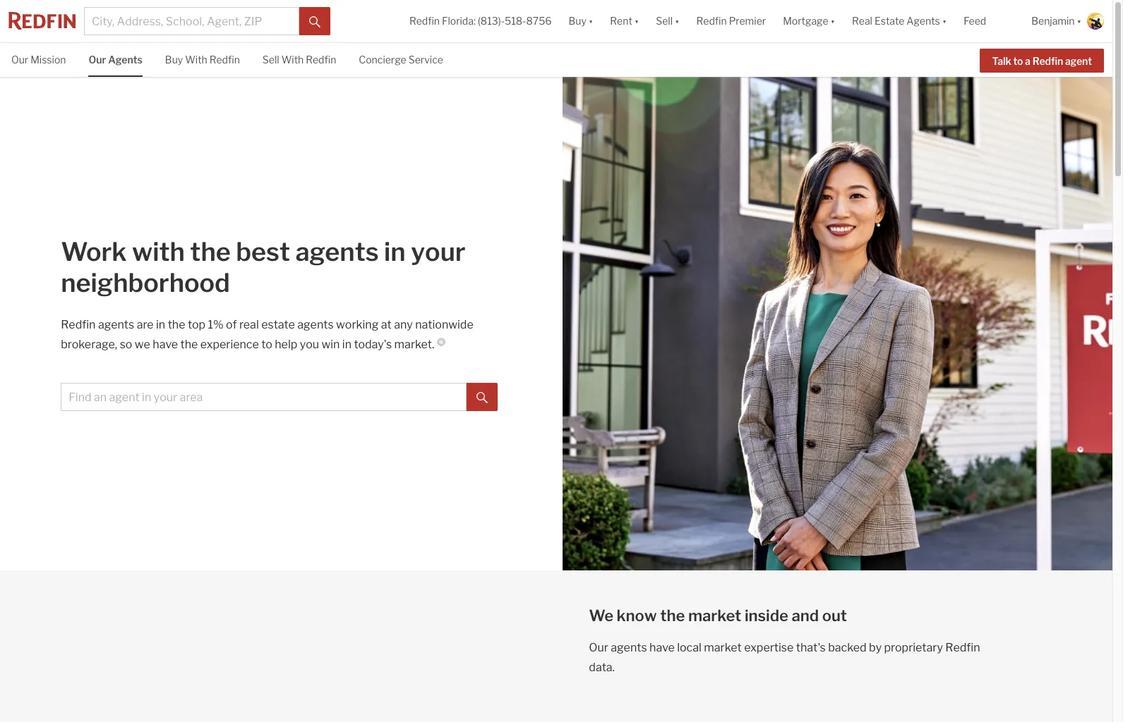 Task type: vqa. For each thing, say whether or not it's contained in the screenshot.
-
no



Task type: locate. For each thing, give the bounding box(es) containing it.
▾ for benjamin ▾
[[1077, 15, 1081, 27]]

buy for buy with redfin
[[165, 54, 183, 66]]

1 horizontal spatial sell
[[656, 15, 673, 27]]

our for our agents have local market expertise that's backed by proprietary redfin data.
[[589, 642, 608, 655]]

3 ▾ from the left
[[675, 15, 679, 27]]

to left a
[[1013, 55, 1023, 67]]

redfin inside our agents have local market expertise that's backed by proprietary redfin data.
[[945, 642, 980, 655]]

our agents
[[89, 54, 142, 66]]

agents
[[907, 15, 940, 27], [108, 54, 142, 66]]

buy down city, address, school, agent, zip search box
[[165, 54, 183, 66]]

proprietary
[[884, 642, 943, 655]]

▾ right rent ▾
[[675, 15, 679, 27]]

in
[[384, 236, 406, 268], [156, 318, 165, 332], [342, 338, 352, 352]]

we
[[135, 338, 150, 352]]

our
[[11, 54, 28, 66], [89, 54, 106, 66], [589, 642, 608, 655]]

we
[[589, 607, 613, 625]]

City, Address, School, Agent, ZIP search field
[[84, 7, 299, 35]]

sell ▾ button
[[656, 0, 679, 42]]

▾ inside sell ▾ dropdown button
[[675, 15, 679, 27]]

benjamin
[[1031, 15, 1075, 27]]

redfin left premier
[[696, 15, 727, 27]]

buy
[[569, 15, 586, 27], [165, 54, 183, 66]]

best
[[236, 236, 290, 268]]

our left mission on the top of the page
[[11, 54, 28, 66]]

real
[[239, 318, 259, 332]]

market
[[688, 607, 741, 625], [704, 642, 742, 655]]

1 horizontal spatial agents
[[907, 15, 940, 27]]

1 vertical spatial sell
[[262, 54, 279, 66]]

with
[[185, 54, 207, 66], [281, 54, 304, 66]]

2 ▾ from the left
[[634, 15, 639, 27]]

sell ▾ button
[[647, 0, 688, 42]]

▾ inside rent ▾ dropdown button
[[634, 15, 639, 27]]

0 horizontal spatial submit search image
[[309, 16, 320, 27]]

backed
[[828, 642, 867, 655]]

agent
[[1065, 55, 1092, 67]]

benjamin ▾
[[1031, 15, 1081, 27]]

4 ▾ from the left
[[830, 15, 835, 27]]

submit search image
[[309, 16, 320, 27], [476, 392, 488, 404]]

in right win
[[342, 338, 352, 352]]

0 vertical spatial have
[[153, 338, 178, 352]]

buy with redfin
[[165, 54, 240, 66]]

buy right 8756
[[569, 15, 586, 27]]

0 horizontal spatial our
[[11, 54, 28, 66]]

0 vertical spatial to
[[1013, 55, 1023, 67]]

redfin up brokerage,
[[61, 318, 96, 332]]

our for our agents
[[89, 54, 106, 66]]

know
[[617, 607, 657, 625]]

our mission link
[[11, 43, 66, 75]]

market down the we know the market inside and out
[[704, 642, 742, 655]]

to inside redfin agents are in the top 1% of real estate agents working at any nationwide brokerage, so we have the experience to help you win in today's market.
[[261, 338, 272, 352]]

top
[[188, 318, 205, 332]]

sell right rent ▾
[[656, 15, 673, 27]]

redfin right a
[[1032, 55, 1063, 67]]

1 horizontal spatial submit search image
[[476, 392, 488, 404]]

sell right buy with redfin
[[262, 54, 279, 66]]

at
[[381, 318, 392, 332]]

agents inside dropdown button
[[907, 15, 940, 27]]

2 horizontal spatial in
[[384, 236, 406, 268]]

▾ inside buy ▾ dropdown button
[[589, 15, 593, 27]]

to left help
[[261, 338, 272, 352]]

0 horizontal spatial buy
[[165, 54, 183, 66]]

redfin inside redfin agents are in the top 1% of real estate agents working at any nationwide brokerage, so we have the experience to help you win in today's market.
[[61, 318, 96, 332]]

mortgage ▾ button
[[774, 0, 844, 42]]

real estate agents ▾ link
[[852, 0, 947, 42]]

1 horizontal spatial buy
[[569, 15, 586, 27]]

mission
[[30, 54, 66, 66]]

2 with from the left
[[281, 54, 304, 66]]

in left your
[[384, 236, 406, 268]]

8756
[[526, 15, 552, 27]]

so
[[120, 338, 132, 352]]

518-
[[505, 15, 526, 27]]

(813)-
[[478, 15, 505, 27]]

▾ left user photo
[[1077, 15, 1081, 27]]

0 horizontal spatial to
[[261, 338, 272, 352]]

0 horizontal spatial sell
[[262, 54, 279, 66]]

redfin right proprietary
[[945, 642, 980, 655]]

and
[[792, 607, 819, 625]]

agents inside our agents have local market expertise that's backed by proprietary redfin data.
[[611, 642, 647, 655]]

6 ▾ from the left
[[1077, 15, 1081, 27]]

that's
[[796, 642, 826, 655]]

real
[[852, 15, 872, 27]]

have right we
[[153, 338, 178, 352]]

▾ right mortgage on the right of page
[[830, 15, 835, 27]]

the right with
[[190, 236, 231, 268]]

▾ inside real estate agents ▾ link
[[942, 15, 947, 27]]

the down top at left
[[180, 338, 198, 352]]

your
[[411, 236, 466, 268]]

2 vertical spatial in
[[342, 338, 352, 352]]

have inside our agents have local market expertise that's backed by proprietary redfin data.
[[649, 642, 675, 655]]

▾ inside mortgage ▾ dropdown button
[[830, 15, 835, 27]]

rent ▾ button
[[602, 0, 647, 42]]

1 ▾ from the left
[[589, 15, 593, 27]]

inside
[[745, 607, 788, 625]]

0 vertical spatial sell
[[656, 15, 673, 27]]

1 with from the left
[[185, 54, 207, 66]]

sell
[[656, 15, 673, 27], [262, 54, 279, 66]]

redfin inside button
[[696, 15, 727, 27]]

0 vertical spatial buy
[[569, 15, 586, 27]]

redfin
[[409, 15, 440, 27], [696, 15, 727, 27], [209, 54, 240, 66], [306, 54, 336, 66], [1032, 55, 1063, 67], [61, 318, 96, 332], [945, 642, 980, 655]]

2 horizontal spatial our
[[589, 642, 608, 655]]

redfin florida: (813)-518-8756
[[409, 15, 552, 27]]

talk to a redfin agent button
[[980, 49, 1104, 73]]

0 vertical spatial in
[[384, 236, 406, 268]]

rent ▾ button
[[610, 0, 639, 42]]

in right are on the left top
[[156, 318, 165, 332]]

▾
[[589, 15, 593, 27], [634, 15, 639, 27], [675, 15, 679, 27], [830, 15, 835, 27], [942, 15, 947, 27], [1077, 15, 1081, 27]]

the
[[190, 236, 231, 268], [168, 318, 185, 332], [180, 338, 198, 352], [660, 607, 685, 625]]

1 horizontal spatial in
[[342, 338, 352, 352]]

1 horizontal spatial our
[[89, 54, 106, 66]]

with for buy
[[185, 54, 207, 66]]

1 horizontal spatial have
[[649, 642, 675, 655]]

1 vertical spatial buy
[[165, 54, 183, 66]]

▾ for mortgage ▾
[[830, 15, 835, 27]]

agents
[[295, 236, 379, 268], [98, 318, 134, 332], [297, 318, 334, 332], [611, 642, 647, 655]]

data.
[[589, 661, 615, 675]]

we know the market inside and out
[[589, 607, 847, 625]]

premier
[[729, 15, 766, 27]]

▾ right rent
[[634, 15, 639, 27]]

to inside button
[[1013, 55, 1023, 67]]

buy inside dropdown button
[[569, 15, 586, 27]]

5 ▾ from the left
[[942, 15, 947, 27]]

local
[[677, 642, 702, 655]]

0 horizontal spatial with
[[185, 54, 207, 66]]

sell for sell ▾
[[656, 15, 673, 27]]

1 horizontal spatial to
[[1013, 55, 1023, 67]]

have inside redfin agents are in the top 1% of real estate agents working at any nationwide brokerage, so we have the experience to help you win in today's market.
[[153, 338, 178, 352]]

our up data.
[[589, 642, 608, 655]]

our inside our agents have local market expertise that's backed by proprietary redfin data.
[[589, 642, 608, 655]]

1 vertical spatial agents
[[108, 54, 142, 66]]

working
[[336, 318, 379, 332]]

expertise
[[744, 642, 794, 655]]

have
[[153, 338, 178, 352], [649, 642, 675, 655]]

the right 'know'
[[660, 607, 685, 625]]

1 vertical spatial submit search image
[[476, 392, 488, 404]]

market inside our agents have local market expertise that's backed by proprietary redfin data.
[[704, 642, 742, 655]]

▾ left rent
[[589, 15, 593, 27]]

1 horizontal spatial with
[[281, 54, 304, 66]]

rent
[[610, 15, 632, 27]]

redfin left florida:
[[409, 15, 440, 27]]

1 vertical spatial to
[[261, 338, 272, 352]]

our agents link
[[89, 43, 142, 75]]

sell inside dropdown button
[[656, 15, 673, 27]]

market up local
[[688, 607, 741, 625]]

brokerage,
[[61, 338, 117, 352]]

have left local
[[649, 642, 675, 655]]

redfin premier button
[[688, 0, 774, 42]]

redfin left concierge
[[306, 54, 336, 66]]

in inside work with the best agents in your neighborhood
[[384, 236, 406, 268]]

to
[[1013, 55, 1023, 67], [261, 338, 272, 352]]

work with the best agents in your neighborhood
[[61, 236, 466, 299]]

you
[[300, 338, 319, 352]]

1 vertical spatial in
[[156, 318, 165, 332]]

neighborhood
[[61, 268, 230, 299]]

feed
[[964, 15, 986, 27]]

redfin inside button
[[1032, 55, 1063, 67]]

our agents have local market expertise that's backed by proprietary redfin data.
[[589, 642, 980, 675]]

sell ▾
[[656, 15, 679, 27]]

0 vertical spatial submit search image
[[309, 16, 320, 27]]

the left top at left
[[168, 318, 185, 332]]

▾ left feed
[[942, 15, 947, 27]]

0 vertical spatial agents
[[907, 15, 940, 27]]

our right mission on the top of the page
[[89, 54, 106, 66]]

0 horizontal spatial have
[[153, 338, 178, 352]]

1 vertical spatial market
[[704, 642, 742, 655]]

1 vertical spatial have
[[649, 642, 675, 655]]



Task type: describe. For each thing, give the bounding box(es) containing it.
redfin agents are in the top 1% of real estate agents working at any nationwide brokerage, so we have the experience to help you win in today's market.
[[61, 318, 473, 352]]

▾ for rent ▾
[[634, 15, 639, 27]]

estate
[[874, 15, 904, 27]]

help
[[275, 338, 297, 352]]

submit search image for city, address, school, agent, zip search box
[[309, 16, 320, 27]]

buy ▾ button
[[560, 0, 602, 42]]

rent ▾
[[610, 15, 639, 27]]

sell with redfin
[[262, 54, 336, 66]]

work
[[61, 236, 127, 268]]

by
[[869, 642, 882, 655]]

buy for buy ▾
[[569, 15, 586, 27]]

mortgage
[[783, 15, 828, 27]]

the inside work with the best agents in your neighborhood
[[190, 236, 231, 268]]

redfin down city, address, school, agent, zip search box
[[209, 54, 240, 66]]

redfin premier
[[696, 15, 766, 27]]

experience
[[200, 338, 259, 352]]

0 vertical spatial market
[[688, 607, 741, 625]]

a redfin agent image
[[563, 77, 1112, 571]]

florida:
[[442, 15, 476, 27]]

real estate agents ▾
[[852, 15, 947, 27]]

concierge
[[359, 54, 406, 66]]

user photo image
[[1087, 13, 1104, 30]]

a
[[1025, 55, 1030, 67]]

sell with redfin link
[[262, 43, 336, 75]]

1%
[[208, 318, 223, 332]]

real estate agents ▾ button
[[844, 0, 955, 42]]

out
[[822, 607, 847, 625]]

feed button
[[955, 0, 1023, 42]]

our mission
[[11, 54, 66, 66]]

disclaimer image
[[437, 338, 446, 347]]

win
[[322, 338, 340, 352]]

▾ for sell ▾
[[675, 15, 679, 27]]

buy with redfin link
[[165, 43, 240, 75]]

with
[[132, 236, 185, 268]]

agents inside work with the best agents in your neighborhood
[[295, 236, 379, 268]]

talk
[[992, 55, 1011, 67]]

market.
[[394, 338, 434, 352]]

buy ▾ button
[[569, 0, 593, 42]]

sell for sell with redfin
[[262, 54, 279, 66]]

service
[[408, 54, 443, 66]]

talk to a redfin agent
[[992, 55, 1092, 67]]

concierge service link
[[359, 43, 443, 75]]

submit search image for find an agent in your area search box
[[476, 392, 488, 404]]

Find an agent in your area search field
[[61, 383, 466, 412]]

are
[[137, 318, 154, 332]]

with for sell
[[281, 54, 304, 66]]

0 horizontal spatial in
[[156, 318, 165, 332]]

mortgage ▾ button
[[783, 0, 835, 42]]

nationwide
[[415, 318, 473, 332]]

▾ for buy ▾
[[589, 15, 593, 27]]

concierge service
[[359, 54, 443, 66]]

today's
[[354, 338, 392, 352]]

mortgage ▾
[[783, 15, 835, 27]]

of
[[226, 318, 237, 332]]

estate
[[261, 318, 295, 332]]

0 horizontal spatial agents
[[108, 54, 142, 66]]

buy ▾
[[569, 15, 593, 27]]

our for our mission
[[11, 54, 28, 66]]

any
[[394, 318, 413, 332]]



